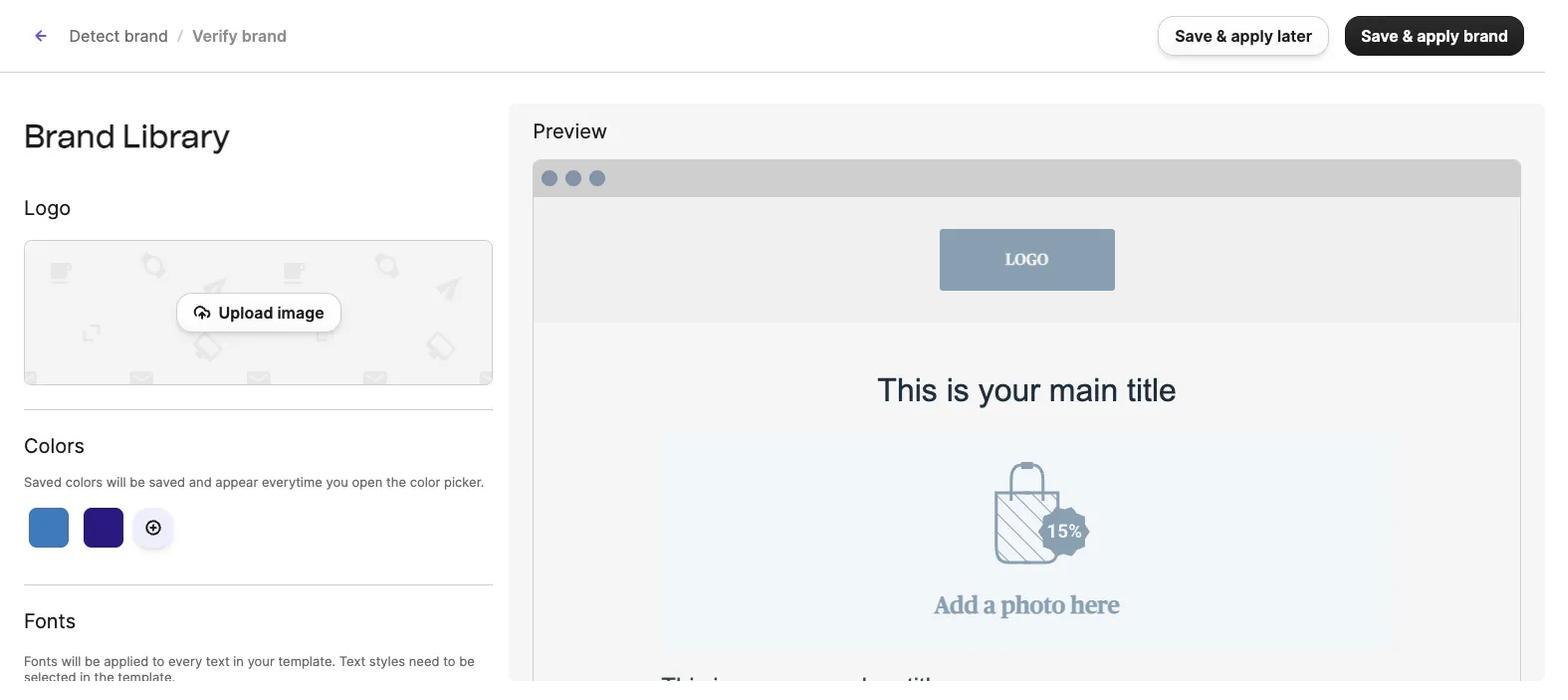 Task type: describe. For each thing, give the bounding box(es) containing it.
fonts for fonts
[[24, 610, 76, 634]]

add
[[934, 594, 979, 618]]

logo
[[1006, 252, 1049, 268]]

library
[[123, 118, 230, 156]]

you
[[326, 474, 348, 490]]

later
[[1277, 26, 1313, 46]]

2 horizontal spatial be
[[459, 654, 475, 670]]

picker.
[[444, 474, 484, 490]]

& for save & apply brand
[[1403, 26, 1413, 46]]

styles
[[369, 654, 405, 670]]

0 horizontal spatial be
[[85, 654, 100, 670]]

0 vertical spatial will
[[106, 474, 126, 490]]

brand
[[24, 118, 115, 156]]

saved
[[149, 474, 185, 490]]

& for save & apply later
[[1217, 26, 1227, 46]]

1 horizontal spatial your
[[978, 372, 1040, 408]]

2 to from the left
[[443, 654, 456, 670]]

will inside the "fonts will be applied to every text in your template. text styles need to be selected in the template."
[[61, 654, 81, 670]]

upload image
[[219, 303, 324, 323]]

apply for brand
[[1417, 26, 1460, 46]]

is
[[947, 372, 970, 408]]

1 horizontal spatial the
[[386, 474, 406, 490]]

here
[[1071, 594, 1120, 618]]

photo
[[1001, 594, 1066, 618]]

text
[[206, 654, 230, 670]]

1 horizontal spatial template.
[[278, 654, 336, 670]]

a
[[984, 594, 996, 618]]

detect
[[69, 26, 120, 46]]

this is your main title
[[878, 372, 1177, 408]]

fonts will be applied to every text in your template. text styles need to be selected in the template.
[[24, 654, 475, 681]]

upload
[[219, 303, 273, 323]]

everytime
[[262, 474, 322, 490]]



Task type: locate. For each thing, give the bounding box(es) containing it.
1 vertical spatial your
[[248, 654, 275, 670]]

to left every
[[152, 654, 165, 670]]

apply inside the save & apply later button
[[1231, 26, 1274, 46]]

the right selected
[[94, 670, 114, 681]]

2 & from the left
[[1403, 26, 1413, 46]]

save for save & apply later
[[1175, 26, 1213, 46]]

your inside the "fonts will be applied to every text in your template. text styles need to be selected in the template."
[[248, 654, 275, 670]]

template. left text
[[278, 654, 336, 670]]

2 brand from the left
[[1464, 26, 1509, 46]]

0 horizontal spatial apply
[[1231, 26, 1274, 46]]

0 horizontal spatial the
[[94, 670, 114, 681]]

your right "text"
[[248, 654, 275, 670]]

1 brand from the left
[[124, 26, 168, 46]]

detect brand link
[[65, 24, 172, 48]]

0 vertical spatial the
[[386, 474, 406, 490]]

every
[[168, 654, 202, 670]]

in right "text"
[[233, 654, 244, 670]]

0 vertical spatial your
[[978, 372, 1040, 408]]

the
[[386, 474, 406, 490], [94, 670, 114, 681]]

brand
[[124, 26, 168, 46], [1464, 26, 1509, 46]]

1 horizontal spatial to
[[443, 654, 456, 670]]

save & apply later
[[1175, 26, 1313, 46]]

apply for later
[[1231, 26, 1274, 46]]

fonts inside the "fonts will be applied to every text in your template. text styles need to be selected in the template."
[[24, 654, 58, 670]]

1 vertical spatial will
[[61, 654, 81, 670]]

save & apply brand
[[1361, 26, 1509, 46]]

the inside the "fonts will be applied to every text in your template. text styles need to be selected in the template."
[[94, 670, 114, 681]]

your right is in the right of the page
[[978, 372, 1040, 408]]

upload image button
[[176, 293, 341, 333]]

your
[[978, 372, 1040, 408], [248, 654, 275, 670]]

0 horizontal spatial brand
[[124, 26, 168, 46]]

1 horizontal spatial save
[[1361, 26, 1399, 46]]

be left saved
[[130, 474, 145, 490]]

apply inside save & apply brand button
[[1417, 26, 1460, 46]]

1 fonts from the top
[[24, 610, 76, 634]]

0 horizontal spatial will
[[61, 654, 81, 670]]

0 vertical spatial fonts
[[24, 610, 76, 634]]

2 fonts from the top
[[24, 654, 58, 670]]

save
[[1175, 26, 1213, 46], [1361, 26, 1399, 46]]

this
[[878, 372, 938, 408]]

will left the applied
[[61, 654, 81, 670]]

0 horizontal spatial template.
[[118, 670, 175, 681]]

the left color
[[386, 474, 406, 490]]

applied
[[104, 654, 149, 670]]

to right need at the left bottom of the page
[[443, 654, 456, 670]]

0 horizontal spatial in
[[80, 670, 91, 681]]

colors
[[65, 474, 103, 490]]

1 horizontal spatial brand
[[1464, 26, 1509, 46]]

0 horizontal spatial save
[[1175, 26, 1213, 46]]

2 save from the left
[[1361, 26, 1399, 46]]

1 horizontal spatial be
[[130, 474, 145, 490]]

0 horizontal spatial your
[[248, 654, 275, 670]]

fonts
[[24, 610, 76, 634], [24, 654, 58, 670]]

brand inside button
[[1464, 26, 1509, 46]]

1 to from the left
[[152, 654, 165, 670]]

0 horizontal spatial to
[[152, 654, 165, 670]]

template. left "text"
[[118, 670, 175, 681]]

save & apply later button
[[1158, 16, 1329, 56]]

fonts left the applied
[[24, 654, 58, 670]]

will
[[106, 474, 126, 490], [61, 654, 81, 670]]

save for save & apply brand
[[1361, 26, 1399, 46]]

appear
[[215, 474, 258, 490]]

add a photo here
[[934, 594, 1120, 618]]

be right need at the left bottom of the page
[[459, 654, 475, 670]]

will right "colors"
[[106, 474, 126, 490]]

detect brand
[[69, 26, 168, 46]]

template.
[[278, 654, 336, 670], [118, 670, 175, 681]]

main
[[1049, 372, 1118, 408]]

saved
[[24, 474, 62, 490]]

apply
[[1231, 26, 1274, 46], [1417, 26, 1460, 46]]

save & apply brand button
[[1345, 16, 1525, 56]]

in
[[233, 654, 244, 670], [80, 670, 91, 681]]

2 apply from the left
[[1417, 26, 1460, 46]]

fonts for fonts will be applied to every text in your template. text styles need to be selected in the template.
[[24, 654, 58, 670]]

1 horizontal spatial will
[[106, 474, 126, 490]]

text
[[339, 654, 366, 670]]

1 vertical spatial the
[[94, 670, 114, 681]]

1 horizontal spatial apply
[[1417, 26, 1460, 46]]

fonts up selected
[[24, 610, 76, 634]]

color
[[410, 474, 441, 490]]

1 save from the left
[[1175, 26, 1213, 46]]

in right selected
[[80, 670, 91, 681]]

image
[[277, 303, 324, 323]]

1 apply from the left
[[1231, 26, 1274, 46]]

logo
[[24, 197, 71, 220]]

colors
[[24, 435, 85, 458]]

open
[[352, 474, 383, 490]]

1 vertical spatial fonts
[[24, 654, 58, 670]]

title
[[1127, 372, 1177, 408]]

be
[[130, 474, 145, 490], [85, 654, 100, 670], [459, 654, 475, 670]]

to
[[152, 654, 165, 670], [443, 654, 456, 670]]

selected
[[24, 670, 76, 681]]

brand library
[[24, 118, 230, 156]]

need
[[409, 654, 440, 670]]

be left the applied
[[85, 654, 100, 670]]

1 & from the left
[[1217, 26, 1227, 46]]

1 horizontal spatial &
[[1403, 26, 1413, 46]]

&
[[1217, 26, 1227, 46], [1403, 26, 1413, 46]]

1 horizontal spatial in
[[233, 654, 244, 670]]

background image
[[25, 241, 492, 385]]

0 horizontal spatial &
[[1217, 26, 1227, 46]]

saved colors will be saved and appear everytime you open the color picker.
[[24, 474, 484, 490]]

preview
[[533, 119, 608, 143]]

and
[[189, 474, 212, 490]]



Task type: vqa. For each thing, say whether or not it's contained in the screenshot.
first brand from right
yes



